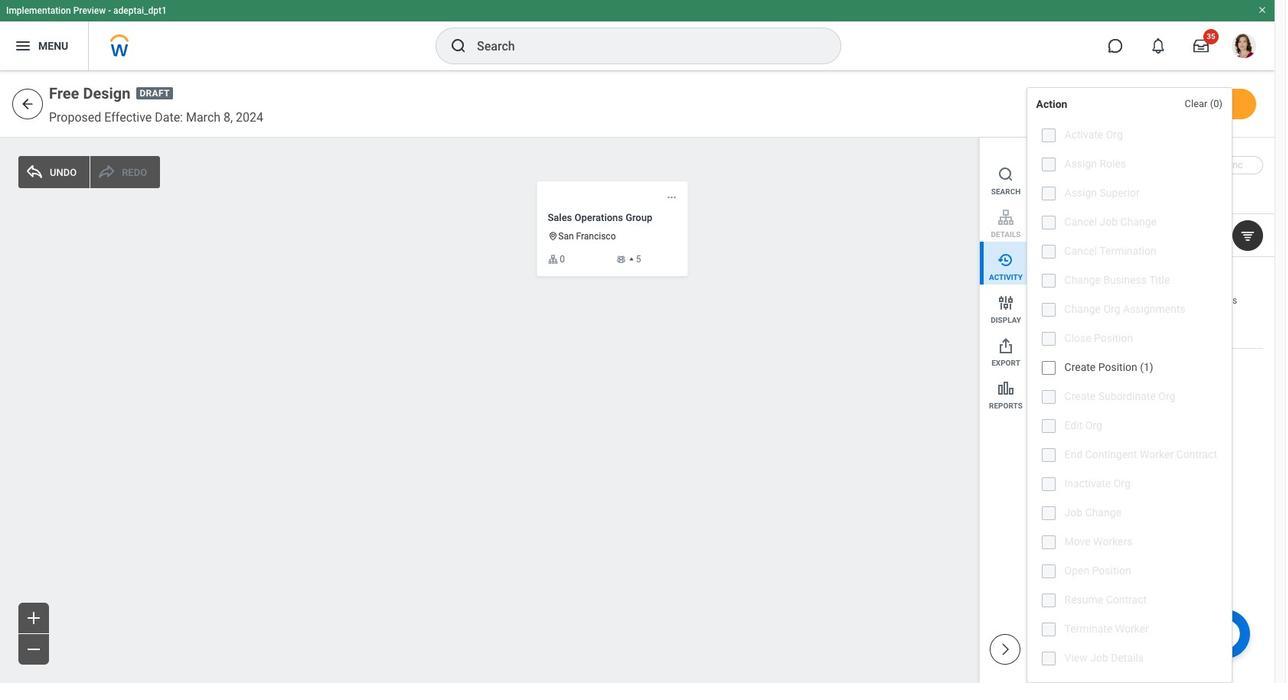 Task type: describe. For each thing, give the bounding box(es) containing it.
san
[[558, 232, 574, 242]]

draft
[[140, 88, 170, 99]]

8,
[[224, 110, 233, 125]]

close environment banner image
[[1258, 5, 1267, 15]]

end contingent worker contract
[[1065, 449, 1218, 461]]

1
[[1114, 295, 1119, 306]]

preview
[[73, 5, 106, 16]]

chevron right image
[[997, 642, 1013, 658]]

terminate worker
[[1065, 624, 1149, 636]]

clear (0)
[[1185, 98, 1223, 110]]

sales operations group
[[548, 212, 653, 223]]

check circle image
[[1043, 181, 1061, 199]]

business
[[1104, 274, 1147, 287]]

caret up image
[[628, 255, 636, 264]]

clear
[[1185, 98, 1208, 110]]

undo l image
[[25, 163, 44, 181]]

proposed effective date: march 8, 2024
[[49, 110, 263, 125]]

0 vertical spatial group
[[626, 212, 653, 223]]

assign for assign roles
[[1065, 158, 1097, 170]]

implementation preview -   adeptai_dpt1
[[6, 5, 167, 16]]

in
[[1206, 295, 1213, 306]]

activate org
[[1065, 129, 1123, 141]]

activity inside menu
[[989, 273, 1023, 282]]

1 vertical spatial details
[[1111, 653, 1144, 665]]

menu banner
[[0, 0, 1275, 70]]

job for view
[[1091, 653, 1109, 665]]

change up termination
[[1121, 216, 1157, 228]]

operations inside create position logan mcneil created 1 group lead position in sales operations group.
[[1080, 308, 1124, 318]]

undo r image
[[97, 163, 116, 181]]

assign superior
[[1065, 187, 1140, 199]]

review changes
[[1152, 98, 1231, 110]]

roles
[[1100, 158, 1127, 170]]

create position logan mcneil created 1 group lead position in sales operations group.
[[1080, 266, 1238, 318]]

org right subordinate
[[1159, 391, 1176, 403]]

proposed
[[49, 110, 101, 125]]

sync
[[1222, 160, 1244, 171]]

lead
[[1148, 295, 1168, 306]]

title
[[1150, 274, 1170, 287]]

workers
[[1094, 536, 1133, 549]]

redo button
[[91, 156, 160, 188]]

group inside create position logan mcneil created 1 group lead position in sales operations group.
[[1121, 295, 1146, 306]]

org chart image
[[548, 254, 558, 265]]

position
[[1171, 295, 1204, 306]]

search image
[[450, 37, 468, 55]]

change up created
[[1065, 274, 1101, 287]]

cancel for cancel job change
[[1065, 216, 1097, 228]]

end
[[1065, 449, 1083, 461]]

design
[[83, 84, 131, 103]]

march
[[186, 110, 221, 125]]

arrow left image
[[20, 96, 35, 112]]

changes
[[1189, 98, 1231, 110]]

terminate
[[1065, 624, 1113, 636]]

created
[[1080, 295, 1112, 306]]

filters
[[1043, 229, 1073, 241]]

0 horizontal spatial sales
[[548, 212, 572, 223]]

related actions image
[[667, 192, 677, 203]]

job change
[[1065, 507, 1122, 519]]

inactivate org
[[1065, 478, 1131, 490]]

-
[[108, 5, 111, 16]]

undo button
[[18, 156, 90, 188]]

35 button
[[1185, 29, 1219, 63]]

org for inactivate org
[[1114, 478, 1131, 490]]

plus image
[[25, 610, 43, 628]]

change business title
[[1065, 274, 1170, 287]]

location image
[[548, 232, 558, 242]]

(0)
[[1210, 98, 1223, 110]]

display
[[991, 316, 1021, 325]]

move workers
[[1065, 536, 1133, 549]]

5
[[636, 254, 641, 265]]

create for create position (1)
[[1065, 362, 1096, 374]]

resume contract
[[1065, 595, 1147, 607]]

(1)
[[1140, 362, 1154, 374]]

cancel for cancel termination
[[1065, 245, 1097, 258]]

position for open position
[[1092, 565, 1132, 578]]

job for cancel
[[1100, 216, 1118, 228]]

review
[[1152, 98, 1187, 110]]



Task type: vqa. For each thing, say whether or not it's contained in the screenshot.
bottommost Sales
yes



Task type: locate. For each thing, give the bounding box(es) containing it.
1 vertical spatial cancel
[[1065, 245, 1097, 258]]

create position (1)
[[1065, 362, 1154, 374]]

1 vertical spatial group
[[1121, 295, 1146, 306]]

worker down resume contract
[[1116, 624, 1149, 636]]

group up group.
[[1121, 295, 1146, 306]]

create up logan
[[1080, 266, 1113, 277]]

org for edit org
[[1086, 420, 1103, 432]]

position
[[1115, 266, 1156, 277], [1094, 333, 1133, 345], [1099, 362, 1138, 374], [1092, 565, 1132, 578]]

1 vertical spatial create
[[1065, 362, 1096, 374]]

operations
[[575, 212, 623, 223], [1080, 308, 1124, 318]]

0 vertical spatial worker
[[1140, 449, 1174, 461]]

assign down activate
[[1065, 158, 1097, 170]]

inbox large image
[[1194, 38, 1209, 54]]

1 vertical spatial job
[[1065, 507, 1083, 519]]

0 horizontal spatial operations
[[575, 212, 623, 223]]

open
[[1065, 565, 1090, 578]]

job
[[1100, 216, 1118, 228], [1065, 507, 1083, 519], [1091, 653, 1109, 665]]

assign
[[1065, 158, 1097, 170], [1065, 187, 1097, 199]]

0
[[560, 254, 565, 265]]

worker
[[1140, 449, 1174, 461], [1116, 624, 1149, 636]]

notifications large image
[[1151, 38, 1166, 54]]

change
[[1121, 216, 1157, 228], [1065, 274, 1101, 287], [1065, 304, 1101, 316], [1086, 507, 1122, 519]]

org right edit at the right
[[1086, 420, 1103, 432]]

1 assign from the top
[[1065, 158, 1097, 170]]

share
[[1058, 98, 1086, 110]]

job up move
[[1065, 507, 1083, 519]]

org up roles
[[1106, 129, 1123, 141]]

contract
[[1177, 449, 1218, 461], [1106, 595, 1147, 607]]

close
[[1065, 333, 1092, 345]]

menu
[[38, 40, 68, 52]]

filter image
[[1241, 228, 1256, 243]]

profile logan mcneil image
[[1232, 34, 1257, 61]]

menu button
[[0, 21, 88, 70]]

activity up check circle image
[[1043, 157, 1085, 172]]

free design
[[49, 84, 131, 103]]

position up mcneil
[[1115, 266, 1156, 277]]

view
[[1065, 653, 1088, 665]]

position left (1)
[[1099, 362, 1138, 374]]

create up edit org
[[1065, 391, 1096, 403]]

contact card matrix manager image
[[616, 254, 626, 265]]

0 vertical spatial cancel
[[1065, 216, 1097, 228]]

org down contingent
[[1114, 478, 1131, 490]]

activity up display
[[989, 273, 1023, 282]]

org
[[1106, 129, 1123, 141], [1104, 304, 1121, 316], [1159, 391, 1176, 403], [1086, 420, 1103, 432], [1114, 478, 1131, 490]]

job up cancel termination
[[1100, 216, 1118, 228]]

sales
[[548, 212, 572, 223], [1215, 295, 1238, 306]]

operations up francisco
[[575, 212, 623, 223]]

cancel termination
[[1065, 245, 1157, 258]]

0 vertical spatial details
[[991, 230, 1021, 239]]

contingent
[[1086, 449, 1138, 461]]

cancel
[[1065, 216, 1097, 228], [1065, 245, 1097, 258]]

create for create subordinate org
[[1065, 391, 1096, 403]]

create for create position logan mcneil created 1 group lead position in sales operations group.
[[1080, 266, 1113, 277]]

0 horizontal spatial activity
[[989, 273, 1023, 282]]

view job details
[[1065, 653, 1144, 665]]

0 horizontal spatial details
[[991, 230, 1021, 239]]

0 vertical spatial create
[[1080, 266, 1113, 277]]

0 vertical spatial operations
[[575, 212, 623, 223]]

1 horizontal spatial group
[[1121, 295, 1146, 306]]

adeptai_dpt1
[[113, 5, 167, 16]]

reports
[[989, 402, 1023, 410]]

justify image
[[14, 37, 32, 55]]

assignments
[[1123, 304, 1186, 316]]

1 cancel from the top
[[1065, 216, 1097, 228]]

move
[[1065, 536, 1091, 549]]

worker right contingent
[[1140, 449, 1174, 461]]

create down close
[[1065, 362, 1096, 374]]

1 horizontal spatial sales
[[1215, 295, 1238, 306]]

group.
[[1127, 308, 1154, 318]]

activate
[[1065, 129, 1104, 141]]

menu containing search
[[980, 138, 1030, 414]]

menu
[[980, 138, 1030, 414]]

2 vertical spatial create
[[1065, 391, 1096, 403]]

details
[[991, 230, 1021, 239], [1111, 653, 1144, 665]]

0 horizontal spatial contract
[[1106, 595, 1147, 607]]

check circle image
[[1080, 323, 1098, 342]]

org for activate org
[[1106, 129, 1123, 141]]

minus image
[[25, 641, 43, 659]]

position inside create position logan mcneil created 1 group lead position in sales operations group.
[[1115, 266, 1156, 277]]

1 vertical spatial assign
[[1065, 187, 1097, 199]]

create
[[1080, 266, 1113, 277], [1065, 362, 1096, 374], [1065, 391, 1096, 403]]

action
[[1036, 98, 1068, 110]]

2 assign from the top
[[1065, 187, 1097, 199]]

undo
[[50, 167, 77, 178]]

san francisco
[[558, 232, 616, 242]]

0 vertical spatial job
[[1100, 216, 1118, 228]]

0 vertical spatial activity
[[1043, 157, 1085, 172]]

35
[[1207, 32, 1216, 41]]

sales right in
[[1215, 295, 1238, 306]]

termination
[[1100, 245, 1157, 258]]

2 cancel from the top
[[1065, 245, 1097, 258]]

export
[[992, 359, 1021, 368]]

position for close position
[[1094, 333, 1133, 345]]

position down workers
[[1092, 565, 1132, 578]]

1 horizontal spatial activity
[[1043, 157, 1085, 172]]

assign roles
[[1065, 158, 1127, 170]]

superior
[[1100, 187, 1140, 199]]

francisco
[[576, 232, 616, 242]]

operations down created
[[1080, 308, 1124, 318]]

1 vertical spatial worker
[[1116, 624, 1149, 636]]

sales up san
[[548, 212, 572, 223]]

logan
[[1080, 281, 1108, 292]]

0 vertical spatial contract
[[1177, 449, 1218, 461]]

position for create position (1)
[[1099, 362, 1138, 374]]

assign right check circle image
[[1065, 187, 1097, 199]]

subordinate
[[1099, 391, 1156, 403]]

resume
[[1065, 595, 1104, 607]]

change up move workers
[[1086, 507, 1122, 519]]

date:
[[155, 110, 183, 125]]

search
[[991, 188, 1021, 196]]

1 vertical spatial sales
[[1215, 295, 1238, 306]]

redo
[[122, 167, 147, 178]]

create subordinate org
[[1065, 391, 1176, 403]]

org for change org assignments
[[1104, 304, 1121, 316]]

1 horizontal spatial contract
[[1177, 449, 1218, 461]]

inactivate
[[1065, 478, 1111, 490]]

0 vertical spatial sales
[[548, 212, 572, 223]]

group up 5
[[626, 212, 653, 223]]

group
[[626, 212, 653, 223], [1121, 295, 1146, 306]]

1 horizontal spatial details
[[1111, 653, 1144, 665]]

create inside create position logan mcneil created 1 group lead position in sales operations group.
[[1080, 266, 1113, 277]]

open position
[[1065, 565, 1132, 578]]

implementation
[[6, 5, 71, 16]]

assign for assign superior
[[1065, 187, 1097, 199]]

effective
[[104, 110, 152, 125]]

0 horizontal spatial group
[[626, 212, 653, 223]]

sales inside create position logan mcneil created 1 group lead position in sales operations group.
[[1215, 295, 1238, 306]]

2 vertical spatial job
[[1091, 653, 1109, 665]]

0 vertical spatial assign
[[1065, 158, 1097, 170]]

2024
[[236, 110, 263, 125]]

free
[[49, 84, 79, 103]]

org down mcneil
[[1104, 304, 1121, 316]]

sync button
[[1202, 156, 1264, 175]]

1 horizontal spatial operations
[[1080, 308, 1124, 318]]

change up check circle icon
[[1065, 304, 1101, 316]]

position up create position (1)
[[1094, 333, 1133, 345]]

edit org
[[1065, 420, 1103, 432]]

1 vertical spatial activity
[[989, 273, 1023, 282]]

1 vertical spatial contract
[[1106, 595, 1147, 607]]

1 vertical spatial operations
[[1080, 308, 1124, 318]]

edit
[[1065, 420, 1083, 432]]

details inside menu
[[991, 230, 1021, 239]]

cancel up filters
[[1065, 216, 1097, 228]]

details down terminate worker
[[1111, 653, 1144, 665]]

share button
[[1029, 89, 1115, 119]]

details down search
[[991, 230, 1021, 239]]

cancel down filters
[[1065, 245, 1097, 258]]

change org assignments
[[1065, 304, 1186, 316]]

job right view
[[1091, 653, 1109, 665]]

cancel job change
[[1065, 216, 1157, 228]]

mcneil
[[1110, 281, 1142, 292]]

close position
[[1065, 333, 1133, 345]]

review changes button
[[1127, 89, 1257, 119]]

Search Workday  search field
[[477, 29, 809, 63]]

position for create position logan mcneil created 1 group lead position in sales operations group.
[[1115, 266, 1156, 277]]



